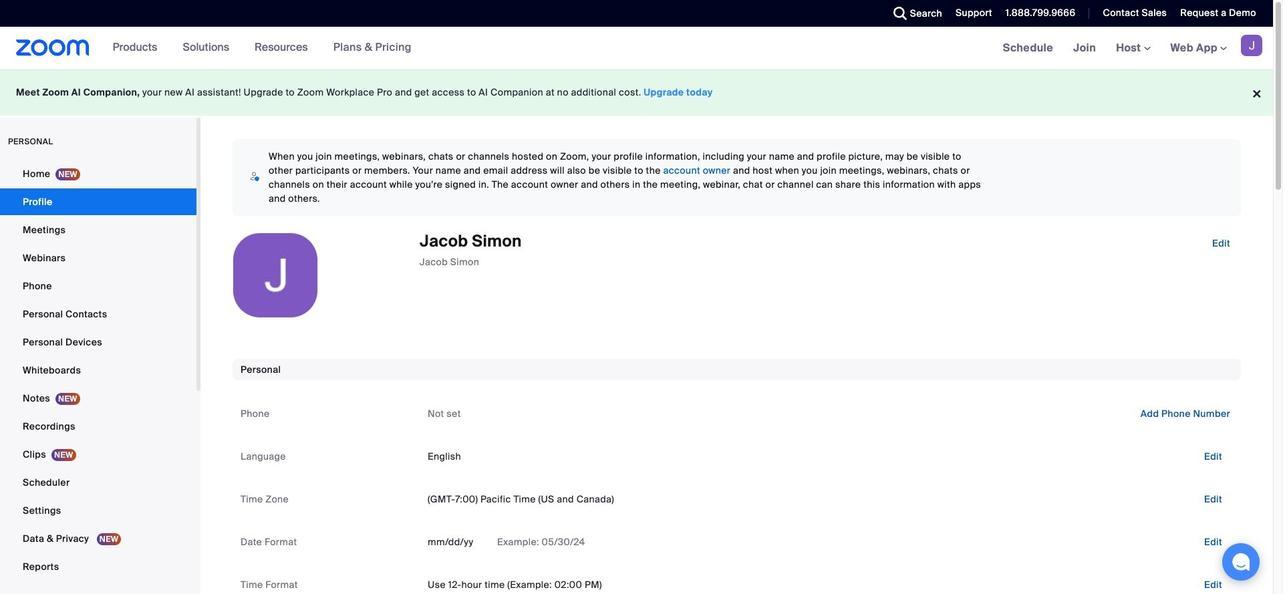 Task type: locate. For each thing, give the bounding box(es) containing it.
footer
[[0, 70, 1274, 116]]

open chat image
[[1232, 553, 1251, 572]]

profile picture image
[[1242, 35, 1263, 56]]

meetings navigation
[[993, 27, 1274, 70]]

user photo image
[[233, 233, 318, 318]]

banner
[[0, 27, 1274, 70]]



Task type: vqa. For each thing, say whether or not it's contained in the screenshot.
"footer"
yes



Task type: describe. For each thing, give the bounding box(es) containing it.
edit user photo image
[[265, 269, 286, 282]]

product information navigation
[[89, 27, 422, 70]]

personal menu menu
[[0, 160, 197, 582]]

zoom logo image
[[16, 39, 89, 56]]



